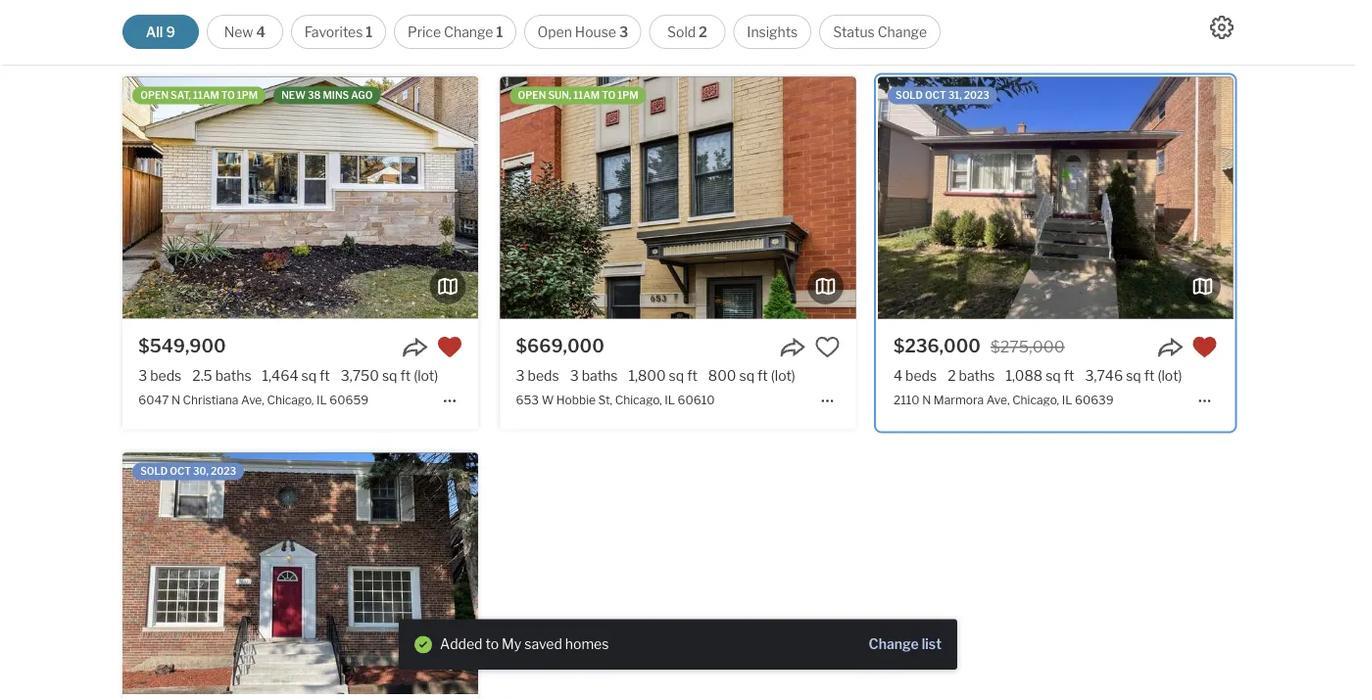 Task type: locate. For each thing, give the bounding box(es) containing it.
Insights radio
[[734, 15, 812, 49]]

1 horizontal spatial favorite button checkbox
[[1193, 335, 1218, 360]]

2110 n marmora ave, chicago, il 60639
[[894, 393, 1114, 407]]

n right 6047
[[171, 393, 180, 407]]

christiana
[[183, 393, 239, 407]]

1 horizontal spatial 11am
[[574, 90, 600, 102]]

0 horizontal spatial open
[[140, 90, 169, 102]]

change inside 'radio'
[[878, 24, 927, 40]]

3 beds up 6047
[[138, 368, 182, 384]]

1 vertical spatial oct
[[170, 466, 191, 478]]

3 up 653
[[516, 368, 525, 384]]

6 ft from the left
[[1145, 368, 1155, 384]]

to
[[221, 90, 235, 102], [602, 90, 616, 102]]

1 baths from the left
[[215, 368, 251, 384]]

beds for $669,000
[[528, 368, 559, 384]]

2 favorite button image from the left
[[815, 335, 840, 360]]

2 (lot) from the left
[[771, 368, 796, 384]]

1 1pm from the left
[[237, 90, 258, 102]]

$549,900
[[138, 335, 226, 357]]

ft right 3,750
[[400, 368, 411, 384]]

chicago, down '1,464 sq ft'
[[267, 393, 314, 407]]

2 sq from the left
[[382, 368, 397, 384]]

ave, down 1,088
[[987, 393, 1010, 407]]

3 beds
[[138, 368, 182, 384], [516, 368, 559, 384]]

0 vertical spatial 2
[[699, 24, 708, 40]]

2023 for sold oct 31, 2023
[[964, 90, 990, 102]]

open
[[140, 90, 169, 102], [518, 90, 546, 102]]

saved
[[525, 637, 562, 653]]

sold oct 30, 2023
[[140, 466, 236, 478]]

11am right sun,
[[574, 90, 600, 102]]

4 left 10b, on the left top of page
[[256, 24, 266, 40]]

1 3 beds from the left
[[138, 368, 182, 384]]

il
[[345, 17, 356, 31], [721, 17, 732, 31], [317, 393, 327, 407], [665, 393, 675, 407], [1062, 393, 1073, 407]]

change list button
[[869, 636, 942, 655]]

2403
[[516, 17, 546, 31]]

2 ave, from the left
[[987, 393, 1010, 407]]

w
[[549, 17, 561, 31], [542, 393, 554, 407]]

2 right "sold"
[[699, 24, 708, 40]]

2 beds from the left
[[528, 368, 559, 384]]

60659
[[330, 393, 369, 407]]

1 horizontal spatial sold
[[896, 90, 923, 102]]

il down 1,800 sq ft
[[665, 393, 675, 407]]

w right the 2403
[[549, 17, 561, 31]]

1 horizontal spatial 1pm
[[618, 90, 639, 102]]

0 vertical spatial 4
[[256, 24, 266, 40]]

2023 right 31,
[[964, 90, 990, 102]]

1 horizontal spatial ave,
[[987, 393, 1010, 407]]

n
[[168, 17, 176, 31], [171, 393, 180, 407], [922, 393, 931, 407]]

1 horizontal spatial 1
[[496, 24, 503, 40]]

ft left 3,746
[[1064, 368, 1075, 384]]

3 ft from the left
[[687, 368, 698, 384]]

2 ft from the left
[[400, 368, 411, 384]]

1 vertical spatial 2023
[[211, 466, 236, 478]]

2.5
[[192, 368, 212, 384]]

ave,
[[241, 393, 264, 407], [987, 393, 1010, 407]]

list
[[922, 637, 942, 653]]

oct
[[925, 90, 946, 102], [170, 466, 191, 478]]

Favorites radio
[[291, 15, 386, 49]]

1pm for $549,900
[[237, 90, 258, 102]]

favorite button checkbox
[[815, 335, 840, 360], [1193, 335, 1218, 360]]

1 horizontal spatial open
[[518, 90, 546, 102]]

1 11am from the left
[[193, 90, 219, 102]]

0 horizontal spatial 2023
[[211, 466, 236, 478]]

0 vertical spatial oct
[[925, 90, 946, 102]]

(lot) down favorite button option
[[414, 368, 438, 384]]

0 vertical spatial sold
[[896, 90, 923, 102]]

0 horizontal spatial to
[[221, 90, 235, 102]]

ft left 800
[[687, 368, 698, 384]]

2 horizontal spatial beds
[[906, 368, 937, 384]]

2.5 baths
[[192, 368, 251, 384]]

4 sq from the left
[[739, 368, 755, 384]]

0 horizontal spatial beds
[[150, 368, 182, 384]]

4 inside new radio
[[256, 24, 266, 40]]

4
[[256, 24, 266, 40], [894, 368, 903, 384]]

1,800
[[629, 368, 666, 384]]

3
[[619, 24, 628, 40], [138, 368, 147, 384], [516, 368, 525, 384], [570, 368, 579, 384]]

new 38 mins ago
[[281, 90, 373, 102]]

open for $549,900
[[140, 90, 169, 102]]

sold left 30,
[[140, 466, 168, 478]]

1 horizontal spatial beds
[[528, 368, 559, 384]]

3 beds up 653
[[516, 368, 559, 384]]

new
[[281, 90, 306, 102]]

31,
[[948, 90, 962, 102]]

to right sat, at left
[[221, 90, 235, 102]]

sold
[[896, 90, 923, 102], [140, 466, 168, 478]]

baths for $549,900
[[215, 368, 251, 384]]

sq right 3,746
[[1126, 368, 1142, 384]]

0 horizontal spatial sold
[[140, 466, 168, 478]]

2 3 beds from the left
[[516, 368, 559, 384]]

Status Change radio
[[820, 15, 941, 49]]

to for $549,900
[[221, 90, 235, 102]]

1 vertical spatial sold
[[140, 466, 168, 478]]

unit
[[244, 17, 266, 31]]

2 to from the left
[[602, 90, 616, 102]]

favorite button image for $669,000
[[815, 335, 840, 360]]

change list
[[869, 637, 942, 653]]

3 beds for $669,000
[[516, 368, 559, 384]]

1 ft from the left
[[320, 368, 330, 384]]

ft right 800
[[758, 368, 768, 384]]

2
[[699, 24, 708, 40], [948, 368, 956, 384]]

open
[[538, 24, 572, 40]]

4 ft from the left
[[758, 368, 768, 384]]

3 sq from the left
[[669, 368, 684, 384]]

to for $669,000
[[602, 90, 616, 102]]

insights
[[747, 24, 798, 40]]

11am for $549,900
[[193, 90, 219, 102]]

ave, down 1,464
[[241, 393, 264, 407]]

0 horizontal spatial favorite button image
[[437, 335, 463, 360]]

1 (lot) from the left
[[414, 368, 438, 384]]

(lot)
[[414, 368, 438, 384], [771, 368, 796, 384], [1158, 368, 1183, 384]]

2 1pm from the left
[[618, 90, 639, 102]]

section
[[399, 620, 958, 670]]

chicago, for $549,900
[[267, 393, 314, 407]]

sold for sold oct 31, 2023
[[896, 90, 923, 102]]

sq right 1,800 at the left bottom of page
[[669, 368, 684, 384]]

1
[[366, 24, 373, 40], [496, 24, 503, 40]]

change
[[444, 24, 493, 40], [878, 24, 927, 40], [869, 637, 919, 653]]

sq
[[301, 368, 317, 384], [382, 368, 397, 384], [669, 368, 684, 384], [739, 368, 755, 384], [1046, 368, 1061, 384], [1126, 368, 1142, 384]]

0 vertical spatial 60610
[[358, 17, 396, 31]]

11am right sat, at left
[[193, 90, 219, 102]]

4 up 2110
[[894, 368, 903, 384]]

2 open from the left
[[518, 90, 546, 102]]

1 horizontal spatial to
[[602, 90, 616, 102]]

n for $236,000
[[922, 393, 931, 407]]

chicago, for $669,000
[[615, 393, 662, 407]]

1 ave, from the left
[[241, 393, 264, 407]]

sold left 31,
[[896, 90, 923, 102]]

1 beds from the left
[[150, 368, 182, 384]]

2 horizontal spatial baths
[[959, 368, 995, 384]]

1 1 from the left
[[366, 24, 373, 40]]

New radio
[[207, 15, 283, 49]]

house
[[575, 24, 616, 40]]

my
[[502, 637, 522, 653]]

1 horizontal spatial 3 beds
[[516, 368, 559, 384]]

2 horizontal spatial (lot)
[[1158, 368, 1183, 384]]

baths right 2.5
[[215, 368, 251, 384]]

open left sun,
[[518, 90, 546, 102]]

ave, for $236,000
[[987, 393, 1010, 407]]

(lot) right 800
[[771, 368, 796, 384]]

2 baths
[[948, 368, 995, 384]]

ft for 3,750 sq ft (lot)
[[400, 368, 411, 384]]

chicago, right #201,
[[672, 17, 719, 31]]

ft for 1,088 sq ft
[[1064, 368, 1075, 384]]

chicago, down 1,800 at the left bottom of page
[[615, 393, 662, 407]]

sq right 800
[[739, 368, 755, 384]]

chicago,
[[296, 17, 343, 31], [672, 17, 719, 31], [267, 393, 314, 407], [615, 393, 662, 407], [1013, 393, 1060, 407]]

il left 60659
[[317, 393, 327, 407]]

1 favorite button checkbox from the left
[[815, 335, 840, 360]]

1 to from the left
[[221, 90, 235, 102]]

0 horizontal spatial 2
[[699, 24, 708, 40]]

1 inside price change radio
[[496, 24, 503, 40]]

0 horizontal spatial oct
[[170, 466, 191, 478]]

800
[[709, 368, 737, 384]]

open sun, 11am to 1pm
[[518, 90, 639, 102]]

0 horizontal spatial favorite button checkbox
[[815, 335, 840, 360]]

ave, for $549,900
[[241, 393, 264, 407]]

11am
[[193, 90, 219, 102], [574, 90, 600, 102]]

1 inside favorites radio
[[366, 24, 373, 40]]

1 horizontal spatial baths
[[582, 368, 618, 384]]

baths
[[215, 368, 251, 384], [582, 368, 618, 384], [959, 368, 995, 384]]

ft right 3,746
[[1145, 368, 1155, 384]]

(lot) for $549,900
[[414, 368, 438, 384]]

baths up st,
[[582, 368, 618, 384]]

1 horizontal spatial (lot)
[[771, 368, 796, 384]]

60610
[[358, 17, 396, 31], [678, 393, 715, 407]]

1 favorite button image from the left
[[437, 335, 463, 360]]

#201,
[[639, 17, 669, 31]]

1 left the 2403
[[496, 24, 503, 40]]

(lot) right 3,746
[[1158, 368, 1183, 384]]

1,464 sq ft
[[262, 368, 330, 384]]

1 horizontal spatial oct
[[925, 90, 946, 102]]

2 1 from the left
[[496, 24, 503, 40]]

beds for $549,900
[[150, 368, 182, 384]]

5 ft from the left
[[1064, 368, 1075, 384]]

2 baths from the left
[[582, 368, 618, 384]]

sq for 3,750
[[382, 368, 397, 384]]

sq right 3,750
[[382, 368, 397, 384]]

3 baths from the left
[[959, 368, 995, 384]]

to right sun,
[[602, 90, 616, 102]]

0 vertical spatial w
[[549, 17, 561, 31]]

oct for 31,
[[925, 90, 946, 102]]

0 horizontal spatial 3 beds
[[138, 368, 182, 384]]

2 favorite button checkbox from the left
[[1193, 335, 1218, 360]]

sq right 1,088
[[1046, 368, 1061, 384]]

1 open from the left
[[140, 90, 169, 102]]

pkwy
[[211, 17, 241, 31]]

1 horizontal spatial favorite button image
[[815, 335, 840, 360]]

0 horizontal spatial (lot)
[[414, 368, 438, 384]]

favorite button image
[[437, 335, 463, 360], [815, 335, 840, 360]]

2 11am from the left
[[574, 90, 600, 102]]

1 horizontal spatial 4
[[894, 368, 903, 384]]

60610 down 800
[[678, 393, 715, 407]]

1pm left the new
[[237, 90, 258, 102]]

1 vertical spatial 2
[[948, 368, 956, 384]]

il left 60639 in the right of the page
[[1062, 393, 1073, 407]]

chicago, down '1,088 sq ft'
[[1013, 393, 1060, 407]]

6047 n christiana ave, chicago, il 60659
[[138, 393, 369, 407]]

2 up the marmora on the right bottom of page
[[948, 368, 956, 384]]

0 horizontal spatial 1
[[366, 24, 373, 40]]

oct left 30,
[[170, 466, 191, 478]]

$669,000
[[516, 335, 605, 357]]

0 horizontal spatial baths
[[215, 368, 251, 384]]

oct left 31,
[[925, 90, 946, 102]]

0 horizontal spatial 60610
[[358, 17, 396, 31]]

1 horizontal spatial 2023
[[964, 90, 990, 102]]

st,
[[598, 393, 613, 407]]

n right 2110
[[922, 393, 931, 407]]

Sold radio
[[649, 15, 726, 49]]

5 sq from the left
[[1046, 368, 1061, 384]]

change right status
[[878, 24, 927, 40]]

ft
[[320, 368, 330, 384], [400, 368, 411, 384], [687, 368, 698, 384], [758, 368, 768, 384], [1064, 368, 1075, 384], [1145, 368, 1155, 384]]

0 horizontal spatial 4
[[256, 24, 266, 40]]

ft for 3,746 sq ft (lot)
[[1145, 368, 1155, 384]]

chicago, for $236,000
[[1013, 393, 1060, 407]]

w right 653
[[542, 393, 554, 407]]

1pm
[[237, 90, 258, 102], [618, 90, 639, 102]]

0 horizontal spatial ave,
[[241, 393, 264, 407]]

il for $549,900
[[317, 393, 327, 407]]

60610 left 'price'
[[358, 17, 396, 31]]

2023
[[964, 90, 990, 102], [211, 466, 236, 478]]

beds up 2110
[[906, 368, 937, 384]]

baths down $236,000 $275,000
[[959, 368, 995, 384]]

sq right 1,464
[[301, 368, 317, 384]]

beds
[[150, 368, 182, 384], [528, 368, 559, 384], [906, 368, 937, 384]]

n right "all"
[[168, 17, 176, 31]]

ft up 60659
[[320, 368, 330, 384]]

3 right "house"
[[619, 24, 628, 40]]

6 sq from the left
[[1126, 368, 1142, 384]]

sq for 1,464
[[301, 368, 317, 384]]

change right 'price'
[[444, 24, 493, 40]]

option group
[[122, 15, 941, 49]]

0 horizontal spatial 11am
[[193, 90, 219, 102]]

1 vertical spatial w
[[542, 393, 554, 407]]

1 right favorites
[[366, 24, 373, 40]]

change inside radio
[[444, 24, 493, 40]]

0 vertical spatial 2023
[[964, 90, 990, 102]]

1 horizontal spatial 60610
[[678, 393, 715, 407]]

1pm right sun,
[[618, 90, 639, 102]]

1 sq from the left
[[301, 368, 317, 384]]

ft for 1,464 sq ft
[[320, 368, 330, 384]]

beds up 6047
[[150, 368, 182, 384]]

1,464
[[262, 368, 298, 384]]

beds up 653
[[528, 368, 559, 384]]

4 beds
[[894, 368, 937, 384]]

653
[[516, 393, 539, 407]]

open left sat, at left
[[140, 90, 169, 102]]

favorite button checkbox for $669,000
[[815, 335, 840, 360]]

photo of 6047 n christiana ave, chicago, il 60659 image
[[123, 77, 478, 319]]

0 horizontal spatial 1pm
[[237, 90, 258, 102]]

2023 right 30,
[[211, 466, 236, 478]]

change left list
[[869, 637, 919, 653]]



Task type: describe. For each thing, give the bounding box(es) containing it.
favorite button image
[[1193, 335, 1218, 360]]

All radio
[[122, 15, 199, 49]]

ft for 800 sq ft (lot)
[[758, 368, 768, 384]]

1 vertical spatial 60610
[[678, 393, 715, 407]]

favorites
[[304, 24, 363, 40]]

3 (lot) from the left
[[1158, 368, 1183, 384]]

all
[[146, 24, 163, 40]]

section containing added to my saved homes
[[399, 620, 958, 670]]

6047
[[138, 393, 169, 407]]

to
[[486, 637, 499, 653]]

sold 2
[[668, 24, 708, 40]]

change for status
[[878, 24, 927, 40]]

10b,
[[269, 17, 293, 31]]

il for $236,000
[[1062, 393, 1073, 407]]

3 inside open house option
[[619, 24, 628, 40]]

3,750 sq ft (lot)
[[341, 368, 438, 384]]

baths for $669,000
[[582, 368, 618, 384]]

all 9
[[146, 24, 175, 40]]

2110
[[894, 393, 920, 407]]

favorite button image for $549,900
[[437, 335, 463, 360]]

added
[[440, 637, 483, 653]]

status
[[833, 24, 875, 40]]

favorite button checkbox
[[437, 335, 463, 360]]

1 vertical spatial 4
[[894, 368, 903, 384]]

(lot) for $669,000
[[771, 368, 796, 384]]

1,800 sq ft
[[629, 368, 698, 384]]

ft for 1,800 sq ft
[[687, 368, 698, 384]]

w for 653
[[542, 393, 554, 407]]

chicago, right 10b, on the left top of page
[[296, 17, 343, 31]]

photo of 653 w hobbie st, chicago, il 60610 image
[[500, 77, 856, 319]]

price
[[408, 24, 441, 40]]

$275,000
[[991, 337, 1065, 357]]

added to my saved homes
[[440, 637, 609, 653]]

653 w hobbie st, chicago, il 60610
[[516, 393, 715, 407]]

1pm for $669,000
[[618, 90, 639, 102]]

1,088 sq ft
[[1006, 368, 1075, 384]]

sq for 1,088
[[1046, 368, 1061, 384]]

3 beds for $549,900
[[138, 368, 182, 384]]

new
[[224, 24, 253, 40]]

$236,000 $275,000
[[894, 335, 1065, 357]]

3 up 6047
[[138, 368, 147, 384]]

1 horizontal spatial 2
[[948, 368, 956, 384]]

30,
[[193, 466, 209, 478]]

1410
[[138, 17, 165, 31]]

hobbie
[[556, 393, 596, 407]]

2023 for sold oct 30, 2023
[[211, 466, 236, 478]]

option group containing all
[[122, 15, 941, 49]]

11am for $669,000
[[574, 90, 600, 102]]

60639
[[1075, 393, 1114, 407]]

38
[[308, 90, 321, 102]]

favorite button checkbox for $236,000
[[1193, 335, 1218, 360]]

status change
[[833, 24, 927, 40]]

homes
[[565, 637, 609, 653]]

3 up hobbie
[[570, 368, 579, 384]]

photo of 9852 s damen ave, chicago, il 60643 image
[[123, 453, 478, 695]]

3 beds from the left
[[906, 368, 937, 384]]

1,088
[[1006, 368, 1043, 384]]

open for $669,000
[[518, 90, 546, 102]]

1410 n state pkwy unit 10b, chicago, il 60610
[[138, 17, 396, 31]]

favorites 1
[[304, 24, 373, 40]]

sq for 3,746
[[1126, 368, 1142, 384]]

3,746 sq ft (lot)
[[1086, 368, 1183, 384]]

2 inside sold option
[[699, 24, 708, 40]]

9
[[166, 24, 175, 40]]

price change 1
[[408, 24, 503, 40]]

$236,000
[[894, 335, 981, 357]]

open sat, 11am to 1pm
[[140, 90, 258, 102]]

sat,
[[171, 90, 191, 102]]

photo of 2110 n marmora ave, chicago, il 60639 image
[[878, 77, 1234, 319]]

new 4
[[224, 24, 266, 40]]

sold
[[668, 24, 696, 40]]

800 sq ft (lot)
[[709, 368, 796, 384]]

sq for 1,800
[[669, 368, 684, 384]]

sold oct 31, 2023
[[896, 90, 990, 102]]

sun,
[[548, 90, 572, 102]]

change for price
[[444, 24, 493, 40]]

3 baths
[[570, 368, 618, 384]]

il left 60618
[[721, 17, 732, 31]]

change inside button
[[869, 637, 919, 653]]

n for $549,900
[[171, 393, 180, 407]]

60618
[[734, 17, 771, 31]]

3,750
[[341, 368, 379, 384]]

marmora
[[934, 393, 984, 407]]

Price Change radio
[[394, 15, 517, 49]]

berenice
[[564, 17, 613, 31]]

open house 3
[[538, 24, 628, 40]]

il for $669,000
[[665, 393, 675, 407]]

w for 2403
[[549, 17, 561, 31]]

il right 10b, on the left top of page
[[345, 17, 356, 31]]

ave
[[615, 17, 636, 31]]

mins
[[323, 90, 349, 102]]

sq for 800
[[739, 368, 755, 384]]

state
[[179, 17, 208, 31]]

ago
[[351, 90, 373, 102]]

2403 w berenice ave #201, chicago, il 60618
[[516, 17, 771, 31]]

Open House radio
[[524, 15, 641, 49]]

oct for 30,
[[170, 466, 191, 478]]

3,746
[[1086, 368, 1123, 384]]

sold for sold oct 30, 2023
[[140, 466, 168, 478]]



Task type: vqa. For each thing, say whether or not it's contained in the screenshot.


